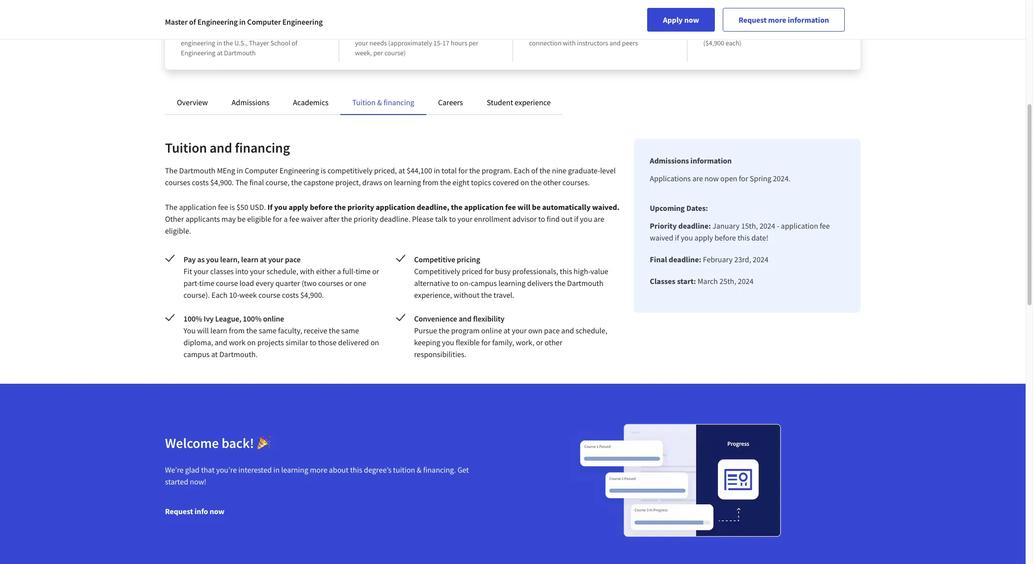 Task type: locate. For each thing, give the bounding box(es) containing it.
before up waiver
[[310, 202, 333, 212]]

1 vertical spatial pay
[[184, 255, 196, 264]]

or inside the convenience and flexibility pursue the program online at your own pace and schedule, keeping you flexible for family, work, or other responsibilities.
[[536, 338, 543, 347]]

apply up final deadline: february 23rd, 2024
[[695, 233, 713, 243]]

engineering inside earn an ivy league degree from one of the first professional schools of engineering in the u.s., thayer school of engineering at dartmouth
[[181, 48, 216, 57]]

courses
[[739, 29, 761, 38], [165, 177, 190, 187], [318, 278, 344, 288]]

0 horizontal spatial 100%
[[184, 314, 202, 324]]

each up covered at the top of page
[[514, 166, 530, 175]]

this inside january 15th, 2024 - application fee waived if you apply before this date!
[[738, 233, 750, 243]]

with up "(two"
[[300, 266, 315, 276]]

0 horizontal spatial costs
[[192, 177, 209, 187]]

pay up ($4,900
[[704, 29, 714, 38]]

from up work
[[229, 326, 245, 336]]

fee right -
[[820, 221, 830, 231]]

your inside the application fee is $50 usd. if you apply before the priority application deadline, the application fee will be automatically waived. other applicants may be eligible for a fee waiver after the priority deadline. please talk to your enrollment advisor to find out if you are eligible.
[[458, 214, 473, 224]]

1 vertical spatial campus
[[184, 349, 210, 359]]

the up needs
[[385, 29, 394, 38]]

schools
[[277, 29, 299, 38]]

costs down quarter
[[282, 290, 299, 300]]

financing for tuition & financing
[[384, 97, 415, 107]]

1 vertical spatial is
[[230, 202, 235, 212]]

competitive
[[414, 255, 455, 264]]

for left family,
[[482, 338, 491, 347]]

0 vertical spatial admissions
[[232, 97, 269, 107]]

on-
[[460, 278, 471, 288]]

this inside "competitive pricing competitively priced for busy professionals, this high-value alternative to on-campus learning delivers the dartmouth experience, without the travel."
[[560, 266, 572, 276]]

before down the january
[[715, 233, 736, 243]]

now left open
[[705, 173, 719, 183]]

the left nine at the top of page
[[540, 166, 551, 175]]

2024 left -
[[760, 221, 776, 231]]

now for applications are now open for spring 2024.
[[705, 173, 719, 183]]

request more information
[[739, 15, 829, 25]]

1 vertical spatial pace
[[544, 326, 560, 336]]

computer up professional
[[247, 17, 281, 27]]

0 vertical spatial financing
[[384, 97, 415, 107]]

the down 'first'
[[224, 39, 233, 47]]

program up flexible
[[451, 326, 480, 336]]

1 vertical spatial now
[[705, 173, 719, 183]]

dartmouth left meng
[[179, 166, 216, 175]]

1 horizontal spatial if
[[675, 233, 679, 243]]

will inside 100% ivy league, 100% online you will learn from the same faculty, receive the same diploma, and work on projects similar to those delivered on campus at dartmouth.
[[197, 326, 209, 336]]

financing.
[[423, 465, 456, 475]]

0 vertical spatial that
[[469, 29, 481, 38]]

in right 'interested'
[[273, 465, 280, 475]]

more
[[768, 15, 787, 25], [310, 465, 327, 475]]

0 vertical spatial total
[[738, 15, 758, 27]]

per
[[799, 29, 809, 38], [469, 39, 479, 47], [374, 48, 383, 57]]

for right 'eligible'
[[273, 214, 282, 224]]

other
[[543, 177, 561, 187], [545, 338, 563, 347]]

0 horizontal spatial per
[[374, 48, 383, 57]]

campus inside 100% ivy league, 100% online you will learn from the same faculty, receive the same diploma, and work on projects similar to those delivered on campus at dartmouth.
[[184, 349, 210, 359]]

in inside we're glad that you're interested in learning more about this degree's tuition & financing. get started now!
[[273, 465, 280, 475]]

online inside the convenience and flexibility pursue the program online at your own pace and schedule, keeping you flexible for family, work, or other responsibilities.
[[481, 326, 502, 336]]

for up the each) at the top
[[729, 29, 737, 38]]

learning up 'travel.'
[[499, 278, 526, 288]]

at inside 100% ivy league, 100% online you will learn from the same faculty, receive the same diploma, and work on projects similar to those delivered on campus at dartmouth.
[[211, 349, 218, 359]]

1 vertical spatial will
[[197, 326, 209, 336]]

1 horizontal spatial this
[[560, 266, 572, 276]]

1 horizontal spatial online
[[481, 326, 502, 336]]

engineering
[[197, 17, 238, 27], [283, 17, 323, 27], [181, 48, 216, 57], [280, 166, 319, 175]]

enroll
[[774, 29, 791, 38]]

to right talk
[[449, 214, 456, 224]]

be up advisor at the top
[[532, 202, 541, 212]]

program up (approximately
[[396, 29, 420, 38]]

1 vertical spatial 2024
[[753, 255, 769, 264]]

0 vertical spatial deadline:
[[679, 221, 711, 231]]

topics
[[471, 177, 491, 187]]

tuition for tuition and financing
[[165, 139, 207, 157]]

0 horizontal spatial learn
[[210, 326, 227, 336]]

1 vertical spatial tuition
[[165, 139, 207, 157]]

experience,
[[414, 290, 452, 300]]

we're glad that you're interested in learning more about this degree's tuition & financing. get started now!
[[165, 465, 469, 487]]

ivy inside 100% ivy league, 100% online you will learn from the same faculty, receive the same diploma, and work on projects similar to those delivered on campus at dartmouth.
[[204, 314, 214, 324]]

1 vertical spatial total
[[442, 166, 457, 175]]

at
[[217, 48, 223, 57], [399, 166, 405, 175], [260, 255, 267, 264], [504, 326, 510, 336], [211, 349, 218, 359]]

deadline: for priority
[[679, 221, 711, 231]]

courses inside $44,100 total cost pay only for courses you enroll in per term ($4,900 each)
[[739, 29, 761, 38]]

1 horizontal spatial total
[[738, 15, 758, 27]]

learning right 'interested'
[[281, 465, 308, 475]]

admissions link
[[232, 97, 269, 107]]

program.
[[482, 166, 512, 175]]

0 horizontal spatial $44,100
[[407, 166, 432, 175]]

learning
[[394, 177, 421, 187], [499, 278, 526, 288], [281, 465, 308, 475]]

fee
[[218, 202, 228, 212], [505, 202, 516, 212], [289, 214, 300, 224], [820, 221, 830, 231]]

2 vertical spatial courses
[[318, 278, 344, 288]]

at inside the pay as you learn, learn at your pace fit your classes into your schedule, with either a full-time or part-time course load every quarter (two courses or one course). each 10-week course costs $4,900.
[[260, 255, 267, 264]]

at inside the convenience and flexibility pursue the program online at your own pace and schedule, keeping you flexible for family, work, or other responsibilities.
[[504, 326, 510, 336]]

1 vertical spatial from
[[229, 326, 245, 336]]

financing
[[384, 97, 415, 107], [235, 139, 290, 157]]

computer up final
[[245, 166, 278, 175]]

1 horizontal spatial with
[[563, 39, 576, 47]]

priority left deadline. on the left of the page
[[354, 214, 378, 224]]

pay inside the pay as you learn, learn at your pace fit your classes into your schedule, with either a full-time or part-time course load every quarter (two courses or one course). each 10-week course costs $4,900.
[[184, 255, 196, 264]]

welcome back! 🎉
[[165, 434, 271, 452]]

is
[[321, 166, 326, 175], [230, 202, 235, 212]]

learning inside the dartmouth meng in computer engineering is competitively priced, at $44,100 in total for the program. each of the nine graduate-level courses costs $4,900. the final course, the capstone project, draws on learning from the eight topics covered on the other courses.
[[394, 177, 421, 187]]

total
[[738, 15, 758, 27], [442, 166, 457, 175]]

0 horizontal spatial be
[[237, 214, 246, 224]]

a left waiver
[[284, 214, 288, 224]]

0 vertical spatial learn
[[241, 255, 258, 264]]

now right the apply
[[685, 15, 699, 25]]

1 vertical spatial ivy
[[204, 314, 214, 324]]

dates:
[[687, 203, 708, 213]]

admissions for admissions
[[232, 97, 269, 107]]

1 vertical spatial if
[[675, 233, 679, 243]]

the down convenience
[[439, 326, 450, 336]]

computer for engineering
[[247, 17, 281, 27]]

your inside the convenience and flexibility pursue the program online at your own pace and schedule, keeping you flexible for family, work, or other responsibilities.
[[512, 326, 527, 336]]

deadline: for final
[[669, 255, 702, 264]]

dartmouth inside earn an ivy league degree from one of the first professional schools of engineering in the u.s., thayer school of engineering at dartmouth
[[224, 48, 256, 57]]

now inside button
[[210, 506, 225, 516]]

online
[[263, 314, 284, 324], [481, 326, 502, 336]]

on right delivered at the bottom
[[371, 338, 379, 347]]

2 same from the left
[[341, 326, 359, 336]]

will up the diploma,
[[197, 326, 209, 336]]

priority down draws
[[348, 202, 374, 212]]

1 vertical spatial course
[[259, 290, 281, 300]]

academics link
[[293, 97, 329, 107]]

more left about
[[310, 465, 327, 475]]

1 horizontal spatial each
[[514, 166, 530, 175]]

each left 10-
[[212, 290, 228, 300]]

1 vertical spatial $4,900.
[[300, 290, 324, 300]]

the
[[217, 29, 226, 38], [385, 29, 394, 38], [431, 29, 440, 38], [224, 39, 233, 47], [469, 166, 480, 175], [540, 166, 551, 175], [291, 177, 302, 187], [440, 177, 451, 187], [531, 177, 542, 187], [334, 202, 346, 212], [451, 202, 463, 212], [341, 214, 352, 224], [555, 278, 566, 288], [481, 290, 492, 300], [246, 326, 257, 336], [329, 326, 340, 336], [439, 326, 450, 336]]

$44,100 inside the dartmouth meng in computer engineering is competitively priced, at $44,100 in total for the program. each of the nine graduate-level courses costs $4,900. the final course, the capstone project, draws on learning from the eight topics covered on the other courses.
[[407, 166, 432, 175]]

from
[[423, 177, 439, 187], [229, 326, 245, 336]]

or right full-
[[372, 266, 379, 276]]

ivy left league, at the left
[[204, 314, 214, 324]]

deadline: down dates:
[[679, 221, 711, 231]]

pay left the as
[[184, 255, 196, 264]]

travel.
[[494, 290, 515, 300]]

program
[[396, 29, 420, 38], [451, 326, 480, 336]]

0 vertical spatial more
[[768, 15, 787, 25]]

same up the projects
[[259, 326, 277, 336]]

&
[[377, 97, 382, 107], [417, 465, 422, 475]]

0 vertical spatial now
[[685, 15, 699, 25]]

waived
[[650, 233, 674, 243]]

program inside the convenience and flexibility pursue the program online at your own pace and schedule, keeping you flexible for family, work, or other responsibilities.
[[451, 326, 480, 336]]

1 horizontal spatial pay
[[704, 29, 714, 38]]

are down waived.
[[594, 214, 605, 224]]

priced,
[[374, 166, 397, 175]]

or for pay as you learn, learn at your pace fit your classes into your schedule, with either a full-time or part-time course load every quarter (two courses or one course). each 10-week course costs $4,900.
[[372, 266, 379, 276]]

time up course).
[[199, 278, 214, 288]]

the dartmouth meng in computer engineering is competitively priced, at $44,100 in total for the program. each of the nine graduate-level courses costs $4,900. the final course, the capstone project, draws on learning from the eight topics covered on the other courses.
[[165, 166, 616, 187]]

from up deadline,
[[423, 177, 439, 187]]

application up "applicants"
[[179, 202, 216, 212]]

1 horizontal spatial before
[[715, 233, 736, 243]]

the up dartmouth.
[[246, 326, 257, 336]]

1 vertical spatial before
[[715, 233, 736, 243]]

without
[[454, 290, 480, 300]]

meng
[[217, 166, 235, 175]]

other inside the dartmouth meng in computer engineering is competitively priced, at $44,100 in total for the program. each of the nine graduate-level courses costs $4,900. the final course, the capstone project, draws on learning from the eight topics covered on the other courses.
[[543, 177, 561, 187]]

applicants
[[186, 214, 220, 224]]

schedule, inside the convenience and flexibility pursue the program online at your own pace and schedule, keeping you flexible for family, work, or other responsibilities.
[[576, 326, 608, 336]]

in up deadline,
[[434, 166, 440, 175]]

and left work
[[215, 338, 227, 347]]

league,
[[215, 314, 241, 324]]

each inside the dartmouth meng in computer engineering is competitively priced, at $44,100 in total for the program. each of the nine graduate-level courses costs $4,900. the final course, the capstone project, draws on learning from the eight topics covered on the other courses.
[[514, 166, 530, 175]]

request for request info now
[[165, 506, 193, 516]]

0 vertical spatial dartmouth
[[224, 48, 256, 57]]

a inside the application fee is $50 usd. if you apply before the priority application deadline, the application fee will be automatically waived. other applicants may be eligible for a fee waiver after the priority deadline. please talk to your enrollment advisor to find out if you are eligible.
[[284, 214, 288, 224]]

for up eight
[[459, 166, 468, 175]]

100% right league, at the left
[[243, 314, 262, 324]]

1 horizontal spatial be
[[532, 202, 541, 212]]

application right -
[[781, 221, 819, 231]]

2 vertical spatial 2024
[[738, 276, 754, 286]]

with down videos, on the right of the page
[[563, 39, 576, 47]]

a inside the pay as you learn, learn at your pace fit your classes into your schedule, with either a full-time or part-time course load every quarter (two courses or one course). each 10-week course costs $4,900.
[[337, 266, 341, 276]]

will
[[518, 202, 531, 212], [197, 326, 209, 336]]

1 vertical spatial deadline:
[[669, 255, 702, 264]]

1 vertical spatial &
[[417, 465, 422, 475]]

with inside lecture videos, hands-on projects, and connection with instructors and peers
[[563, 39, 576, 47]]

0 horizontal spatial $4,900.
[[210, 177, 234, 187]]

1 horizontal spatial schedule,
[[576, 326, 608, 336]]

same up delivered at the bottom
[[341, 326, 359, 336]]

1 horizontal spatial pace
[[544, 326, 560, 336]]

term
[[810, 29, 824, 38]]

if inside the application fee is $50 usd. if you apply before the priority application deadline, the application fee will be automatically waived. other applicants may be eligible for a fee waiver after the priority deadline. please talk to your enrollment advisor to find out if you are eligible.
[[574, 214, 579, 224]]

1 horizontal spatial request
[[739, 15, 767, 25]]

courses inside the dartmouth meng in computer engineering is competitively priced, at $44,100 in total for the program. each of the nine graduate-level courses costs $4,900. the final course, the capstone project, draws on learning from the eight topics covered on the other courses.
[[165, 177, 190, 187]]

2 vertical spatial per
[[374, 48, 383, 57]]

school
[[270, 39, 290, 47]]

$44,100 up only
[[704, 15, 736, 27]]

more inside 'button'
[[768, 15, 787, 25]]

0 horizontal spatial course
[[216, 278, 238, 288]]

admissions for admissions information
[[650, 156, 689, 166]]

1 horizontal spatial is
[[321, 166, 326, 175]]

$44,100
[[704, 15, 736, 27], [407, 166, 432, 175]]

or for convenience and flexibility pursue the program online at your own pace and schedule, keeping you flexible for family, work, or other responsibilities.
[[536, 338, 543, 347]]

1 horizontal spatial that
[[469, 29, 481, 38]]

dartmouth down high-
[[567, 278, 604, 288]]

online up faculty, on the left of page
[[263, 314, 284, 324]]

projects,
[[603, 29, 628, 38]]

you inside the convenience and flexibility pursue the program online at your own pace and schedule, keeping you flexible for family, work, or other responsibilities.
[[442, 338, 454, 347]]

for left busy
[[484, 266, 494, 276]]

1 horizontal spatial 100%
[[243, 314, 262, 324]]

$4,900. down "(two"
[[300, 290, 324, 300]]

0 horizontal spatial learning
[[281, 465, 308, 475]]

pay
[[704, 29, 714, 38], [184, 255, 196, 264]]

1 vertical spatial request
[[165, 506, 193, 516]]

1 vertical spatial financing
[[235, 139, 290, 157]]

$4,900. inside the pay as you learn, learn at your pace fit your classes into your schedule, with either a full-time or part-time course load every quarter (two courses or one course). each 10-week course costs $4,900.
[[300, 290, 324, 300]]

2 horizontal spatial dartmouth
[[567, 278, 604, 288]]

open
[[721, 173, 738, 183]]

$44,100 inside $44,100 total cost pay only for courses you enroll in per term ($4,900 each)
[[704, 15, 736, 27]]

1 vertical spatial apply
[[695, 233, 713, 243]]

0 vertical spatial $44,100
[[704, 15, 736, 27]]

the
[[165, 166, 178, 175], [235, 177, 248, 187], [165, 202, 178, 212]]

one inside earn an ivy league degree from one of the first professional schools of engineering in the u.s., thayer school of engineering at dartmouth
[[197, 29, 208, 38]]

0 horizontal spatial dartmouth
[[179, 166, 216, 175]]

1 horizontal spatial learning
[[394, 177, 421, 187]]

0 vertical spatial online
[[263, 314, 284, 324]]

time right either
[[356, 266, 371, 276]]

we're
[[165, 465, 184, 475]]

if down priority deadline:
[[675, 233, 679, 243]]

1 horizontal spatial a
[[337, 266, 341, 276]]

0 horizontal spatial from
[[229, 326, 245, 336]]

this left high-
[[560, 266, 572, 276]]

$50
[[237, 202, 248, 212]]

2 100% from the left
[[243, 314, 262, 324]]

1 vertical spatial learn
[[210, 326, 227, 336]]

responsibilities.
[[414, 349, 467, 359]]

0 vertical spatial campus
[[471, 278, 497, 288]]

quarter
[[276, 278, 300, 288]]

1 horizontal spatial are
[[693, 173, 703, 183]]

on up (approximately
[[422, 29, 429, 38]]

are down admissions information
[[693, 173, 703, 183]]

campus
[[471, 278, 497, 288], [184, 349, 210, 359]]

the inside the application fee is $50 usd. if you apply before the priority application deadline, the application fee will be automatically waived. other applicants may be eligible for a fee waiver after the priority deadline. please talk to your enrollment advisor to find out if you are eligible.
[[165, 202, 178, 212]]

campus down priced
[[471, 278, 497, 288]]

request inside button
[[165, 506, 193, 516]]

learn
[[241, 255, 258, 264], [210, 326, 227, 336]]

total inside $44,100 total cost pay only for courses you enroll in per term ($4,900 each)
[[738, 15, 758, 27]]

1 horizontal spatial ivy
[[215, 15, 227, 27]]

0 horizontal spatial program
[[396, 29, 420, 38]]

1 horizontal spatial now
[[685, 15, 699, 25]]

0 horizontal spatial pay
[[184, 255, 196, 264]]

0 vertical spatial from
[[423, 177, 439, 187]]

automatically
[[542, 202, 591, 212]]

information inside 'button'
[[788, 15, 829, 25]]

apply inside the application fee is $50 usd. if you apply before the priority application deadline, the application fee will be automatically waived. other applicants may be eligible for a fee waiver after the priority deadline. please talk to your enrollment advisor to find out if you are eligible.
[[289, 202, 308, 212]]

(two
[[302, 278, 317, 288]]

to down receive
[[310, 338, 317, 347]]

25th,
[[720, 276, 737, 286]]

2 vertical spatial or
[[536, 338, 543, 347]]

you inside $44,100 total cost pay only for courses you enroll in per term ($4,900 each)
[[762, 29, 773, 38]]

in inside earn an ivy league degree from one of the first professional schools of engineering in the u.s., thayer school of engineering at dartmouth
[[217, 39, 222, 47]]

learning down priced,
[[394, 177, 421, 187]]

2 horizontal spatial learning
[[499, 278, 526, 288]]

information up applications are now open for spring 2024.
[[691, 156, 732, 166]]

to left on-
[[452, 278, 458, 288]]

will up advisor at the top
[[518, 202, 531, 212]]

0 vertical spatial request
[[739, 15, 767, 25]]

total inside the dartmouth meng in computer engineering is competitively priced, at $44,100 in total for the program. each of the nine graduate-level courses costs $4,900. the final course, the capstone project, draws on learning from the eight topics covered on the other courses.
[[442, 166, 457, 175]]

at inside earn an ivy league degree from one of the first professional schools of engineering in the u.s., thayer school of engineering at dartmouth
[[217, 48, 223, 57]]

on right covered at the top of page
[[521, 177, 529, 187]]

1 vertical spatial each
[[212, 290, 228, 300]]

value
[[591, 266, 609, 276]]

1 vertical spatial information
[[691, 156, 732, 166]]

is up capstone
[[321, 166, 326, 175]]

is left $50
[[230, 202, 235, 212]]

of inside the dartmouth meng in computer engineering is competitively priced, at $44,100 in total for the program. each of the nine graduate-level courses costs $4,900. the final course, the capstone project, draws on learning from the eight topics covered on the other courses.
[[532, 166, 538, 175]]

courses up other
[[165, 177, 190, 187]]

0 vertical spatial 2024
[[760, 221, 776, 231]]

($4,900
[[704, 39, 725, 47]]

instructors
[[577, 39, 608, 47]]

before inside january 15th, 2024 - application fee waived if you apply before this date!
[[715, 233, 736, 243]]

online down 'flexibility'
[[481, 326, 502, 336]]

courses down either
[[318, 278, 344, 288]]

if
[[574, 214, 579, 224], [675, 233, 679, 243]]

0 vertical spatial $4,900.
[[210, 177, 234, 187]]

this right about
[[350, 465, 363, 475]]

2024 for final deadline: february 23rd, 2024
[[753, 255, 769, 264]]

0 vertical spatial will
[[518, 202, 531, 212]]

ivy inside earn an ivy league degree from one of the first professional schools of engineering in the u.s., thayer school of engineering at dartmouth
[[215, 15, 227, 27]]

$44,100 right priced,
[[407, 166, 432, 175]]

0 vertical spatial other
[[543, 177, 561, 187]]

a left full-
[[337, 266, 341, 276]]

your inside complete the program on the schedule that suits your needs (approximately 15-17 hours per week, per course)
[[355, 39, 368, 47]]

project,
[[335, 177, 361, 187]]

in inside $44,100 total cost pay only for courses you enroll in per term ($4,900 each)
[[793, 29, 798, 38]]

will inside the application fee is $50 usd. if you apply before the priority application deadline, the application fee will be automatically waived. other applicants may be eligible for a fee waiver after the priority deadline. please talk to your enrollment advisor to find out if you are eligible.
[[518, 202, 531, 212]]

student
[[487, 97, 513, 107]]

those
[[318, 338, 337, 347]]

league
[[229, 15, 259, 27]]

costs up "applicants"
[[192, 177, 209, 187]]

is inside the dartmouth meng in computer engineering is competitively priced, at $44,100 in total for the program. each of the nine graduate-level courses costs $4,900. the final course, the capstone project, draws on learning from the eight topics covered on the other courses.
[[321, 166, 326, 175]]

computer inside the dartmouth meng in computer engineering is competitively priced, at $44,100 in total for the program. each of the nine graduate-level courses costs $4,900. the final course, the capstone project, draws on learning from the eight topics covered on the other courses.
[[245, 166, 278, 175]]

1 vertical spatial or
[[345, 278, 352, 288]]

0 vertical spatial schedule,
[[267, 266, 298, 276]]

0 vertical spatial &
[[377, 97, 382, 107]]

this inside we're glad that you're interested in learning more about this degree's tuition & financing. get started now!
[[350, 465, 363, 475]]

priority
[[348, 202, 374, 212], [354, 214, 378, 224]]

application up enrollment
[[464, 202, 504, 212]]

in right meng
[[237, 166, 243, 175]]

each)
[[726, 39, 742, 47]]

one down full-
[[354, 278, 366, 288]]

1 horizontal spatial one
[[354, 278, 366, 288]]

now right info at the bottom left of page
[[210, 506, 225, 516]]

to inside 100% ivy league, 100% online you will learn from the same faculty, receive the same diploma, and work on projects similar to those delivered on campus at dartmouth.
[[310, 338, 317, 347]]

before
[[310, 202, 333, 212], [715, 233, 736, 243]]

student experience
[[487, 97, 551, 107]]

schedule
[[442, 29, 468, 38]]

capstone
[[304, 177, 334, 187]]

engineering up capstone
[[280, 166, 319, 175]]

0 horizontal spatial a
[[284, 214, 288, 224]]

request for request more information
[[739, 15, 767, 25]]

talk
[[435, 214, 448, 224]]

admissions information
[[650, 156, 732, 166]]

0 vertical spatial be
[[532, 202, 541, 212]]

0 horizontal spatial ivy
[[204, 314, 214, 324]]

0 horizontal spatial tuition
[[165, 139, 207, 157]]

pace up quarter
[[285, 255, 301, 264]]

one inside the pay as you learn, learn at your pace fit your classes into your schedule, with either a full-time or part-time course load every quarter (two courses or one course). each 10-week course costs $4,900.
[[354, 278, 366, 288]]

competitive pricing competitively priced for busy professionals, this high-value alternative to on-campus learning delivers the dartmouth experience, without the travel.
[[414, 255, 609, 300]]

in right engineering
[[217, 39, 222, 47]]

tuition & financing
[[352, 97, 415, 107]]

1 horizontal spatial financing
[[384, 97, 415, 107]]

the inside the convenience and flexibility pursue the program online at your own pace and schedule, keeping you flexible for family, work, or other responsibilities.
[[439, 326, 450, 336]]

if right out
[[574, 214, 579, 224]]

0 horizontal spatial total
[[442, 166, 457, 175]]

delivered
[[338, 338, 369, 347]]

0 vertical spatial information
[[788, 15, 829, 25]]

you right if at the left
[[274, 202, 287, 212]]

0 horizontal spatial request
[[165, 506, 193, 516]]

at inside the dartmouth meng in computer engineering is competitively priced, at $44,100 in total for the program. each of the nine graduate-level courses costs $4,900. the final course, the capstone project, draws on learning from the eight topics covered on the other courses.
[[399, 166, 405, 175]]

total left the 'cost'
[[738, 15, 758, 27]]

0 horizontal spatial admissions
[[232, 97, 269, 107]]

1 horizontal spatial dartmouth
[[224, 48, 256, 57]]

and
[[630, 29, 641, 38], [610, 39, 621, 47], [210, 139, 232, 157], [459, 314, 472, 324], [562, 326, 574, 336], [215, 338, 227, 347]]

the up topics
[[469, 166, 480, 175]]

and down projects,
[[610, 39, 621, 47]]

january
[[713, 221, 740, 231]]

0 horizontal spatial will
[[197, 326, 209, 336]]

0 horizontal spatial financing
[[235, 139, 290, 157]]

0 vertical spatial with
[[563, 39, 576, 47]]



Task type: vqa. For each thing, say whether or not it's contained in the screenshot.


Task type: describe. For each thing, give the bounding box(es) containing it.
fee left waiver
[[289, 214, 300, 224]]

waiver
[[301, 214, 323, 224]]

degree's
[[364, 465, 392, 475]]

for right open
[[739, 173, 748, 183]]

1 vertical spatial the
[[235, 177, 248, 187]]

and up peers
[[630, 29, 641, 38]]

before inside the application fee is $50 usd. if you apply before the priority application deadline, the application fee will be automatically waived. other applicants may be eligible for a fee waiver after the priority deadline. please talk to your enrollment advisor to find out if you are eligible.
[[310, 202, 333, 212]]

of down an
[[210, 29, 216, 38]]

apply now
[[663, 15, 699, 25]]

the for dartmouth
[[165, 166, 178, 175]]

diploma,
[[184, 338, 213, 347]]

on down priced,
[[384, 177, 393, 187]]

date!
[[752, 233, 769, 243]]

overview
[[177, 97, 208, 107]]

work
[[229, 338, 246, 347]]

you right out
[[580, 214, 592, 224]]

and left 'flexibility'
[[459, 314, 472, 324]]

master of engineering in computer engineering
[[165, 17, 323, 27]]

fee up "may"
[[218, 202, 228, 212]]

now inside button
[[685, 15, 699, 25]]

master
[[165, 17, 188, 27]]

videos,
[[552, 29, 573, 38]]

for inside the convenience and flexibility pursue the program online at your own pace and schedule, keeping you flexible for family, work, or other responsibilities.
[[482, 338, 491, 347]]

pace inside the convenience and flexibility pursue the program online at your own pace and schedule, keeping you flexible for family, work, or other responsibilities.
[[544, 326, 560, 336]]

priced
[[462, 266, 483, 276]]

100% ivy league, 100% online you will learn from the same faculty, receive the same diploma, and work on projects similar to those delivered on campus at dartmouth.
[[184, 314, 379, 359]]

fee inside january 15th, 2024 - application fee waived if you apply before this date!
[[820, 221, 830, 231]]

of right schools
[[301, 29, 307, 38]]

is inside the application fee is $50 usd. if you apply before the priority application deadline, the application fee will be automatically waived. other applicants may be eligible for a fee waiver after the priority deadline. please talk to your enrollment advisor to find out if you are eligible.
[[230, 202, 235, 212]]

to inside "competitive pricing competitively priced for busy professionals, this high-value alternative to on-campus learning delivers the dartmouth experience, without the travel."
[[452, 278, 458, 288]]

pace inside the pay as you learn, learn at your pace fit your classes into your schedule, with either a full-time or part-time course load every quarter (two courses or one course). each 10-week course costs $4,900.
[[285, 255, 301, 264]]

schedule, inside the pay as you learn, learn at your pace fit your classes into your schedule, with either a full-time or part-time course load every quarter (two courses or one course). each 10-week course costs $4,900.
[[267, 266, 298, 276]]

dartmouth.
[[219, 349, 258, 359]]

1 horizontal spatial time
[[356, 266, 371, 276]]

you
[[184, 326, 196, 336]]

learn inside 100% ivy league, 100% online you will learn from the same faculty, receive the same diploma, and work on projects similar to those delivered on campus at dartmouth.
[[210, 326, 227, 336]]

the right course,
[[291, 177, 302, 187]]

u.s.,
[[235, 39, 248, 47]]

0 horizontal spatial or
[[345, 278, 352, 288]]

course).
[[184, 290, 210, 300]]

costs inside the dartmouth meng in computer engineering is competitively priced, at $44,100 in total for the program. each of the nine graduate-level courses costs $4,900. the final course, the capstone project, draws on learning from the eight topics covered on the other courses.
[[192, 177, 209, 187]]

complete
[[355, 29, 383, 38]]

computer for meng
[[245, 166, 278, 175]]

careers link
[[438, 97, 463, 107]]

of down schools
[[292, 39, 298, 47]]

apply now button
[[647, 8, 715, 32]]

nine
[[552, 166, 567, 175]]

deadline,
[[417, 202, 450, 212]]

usd.
[[250, 202, 266, 212]]

advisor
[[513, 214, 537, 224]]

upcoming dates:
[[650, 203, 708, 213]]

from
[[181, 29, 196, 38]]

after
[[325, 214, 340, 224]]

flexibility
[[473, 314, 505, 324]]

🎉
[[257, 434, 271, 452]]

that inside complete the program on the schedule that suits your needs (approximately 15-17 hours per week, per course)
[[469, 29, 481, 38]]

engineering up 'first'
[[197, 17, 238, 27]]

financing for tuition and financing
[[235, 139, 290, 157]]

costs inside the pay as you learn, learn at your pace fit your classes into your schedule, with either a full-time or part-time course load every quarter (two courses or one course). each 10-week course costs $4,900.
[[282, 290, 299, 300]]

to left find
[[539, 214, 545, 224]]

the up after
[[334, 202, 346, 212]]

the application fee is $50 usd. if you apply before the priority application deadline, the application fee will be automatically waived. other applicants may be eligible for a fee waiver after the priority deadline. please talk to your enrollment advisor to find out if you are eligible.
[[165, 202, 620, 236]]

for inside "competitive pricing competitively priced for busy professionals, this high-value alternative to on-campus learning delivers the dartmouth experience, without the travel."
[[484, 266, 494, 276]]

the left eight
[[440, 177, 451, 187]]

enrollment
[[474, 214, 511, 224]]

courses inside the pay as you learn, learn at your pace fit your classes into your schedule, with either a full-time or part-time course load every quarter (two courses or one course). each 10-week course costs $4,900.
[[318, 278, 344, 288]]

1 100% from the left
[[184, 314, 202, 324]]

and inside 100% ivy league, 100% online you will learn from the same faculty, receive the same diploma, and work on projects similar to those delivered on campus at dartmouth.
[[215, 338, 227, 347]]

pay as you learn, learn at your pace fit your classes into your schedule, with either a full-time or part-time course load every quarter (two courses or one course). each 10-week course costs $4,900.
[[184, 255, 379, 300]]

0 horizontal spatial time
[[199, 278, 214, 288]]

classes
[[210, 266, 234, 276]]

you inside the pay as you learn, learn at your pace fit your classes into your schedule, with either a full-time or part-time course load every quarter (two courses or one course). each 10-week course costs $4,900.
[[206, 255, 219, 264]]

peers
[[622, 39, 638, 47]]

faculty,
[[278, 326, 302, 336]]

get
[[458, 465, 469, 475]]

february
[[703, 255, 733, 264]]

1 horizontal spatial course
[[259, 290, 281, 300]]

march
[[698, 276, 718, 286]]

are inside the application fee is $50 usd. if you apply before the priority application deadline, the application fee will be automatically waived. other applicants may be eligible for a fee waiver after the priority deadline. please talk to your enrollment advisor to find out if you are eligible.
[[594, 214, 605, 224]]

1 vertical spatial per
[[469, 39, 479, 47]]

courses.
[[563, 177, 590, 187]]

please
[[412, 214, 434, 224]]

final
[[250, 177, 264, 187]]

final
[[650, 255, 667, 264]]

0 horizontal spatial &
[[377, 97, 382, 107]]

1 vertical spatial be
[[237, 214, 246, 224]]

flexible
[[456, 338, 480, 347]]

similar
[[286, 338, 308, 347]]

welcome
[[165, 434, 219, 452]]

on inside complete the program on the schedule that suits your needs (approximately 15-17 hours per week, per course)
[[422, 29, 429, 38]]

eight
[[453, 177, 470, 187]]

of up from
[[189, 17, 196, 27]]

the for application
[[165, 202, 178, 212]]

january 15th, 2024 - application fee waived if you apply before this date!
[[650, 221, 830, 243]]

15-
[[434, 39, 443, 47]]

family,
[[492, 338, 514, 347]]

pay inside $44,100 total cost pay only for courses you enroll in per term ($4,900 each)
[[704, 29, 714, 38]]

request info now
[[165, 506, 225, 516]]

the left 'first'
[[217, 29, 226, 38]]

back!
[[222, 434, 254, 452]]

apply
[[663, 15, 683, 25]]

each inside the pay as you learn, learn at your pace fit your classes into your schedule, with either a full-time or part-time course load every quarter (two courses or one course). each 10-week course costs $4,900.
[[212, 290, 228, 300]]

2024 inside january 15th, 2024 - application fee waived if you apply before this date!
[[760, 221, 776, 231]]

first
[[228, 29, 239, 38]]

online inside 100% ivy league, 100% online you will learn from the same faculty, receive the same diploma, and work on projects similar to those delivered on campus at dartmouth.
[[263, 314, 284, 324]]

with inside the pay as you learn, learn at your pace fit your classes into your schedule, with either a full-time or part-time course load every quarter (two courses or one course). each 10-week course costs $4,900.
[[300, 266, 315, 276]]

& inside we're glad that you're interested in learning more about this degree's tuition & financing. get started now!
[[417, 465, 422, 475]]

10-
[[229, 290, 240, 300]]

fee up advisor at the top
[[505, 202, 516, 212]]

application inside january 15th, 2024 - application fee waived if you apply before this date!
[[781, 221, 819, 231]]

busy
[[495, 266, 511, 276]]

on right work
[[247, 338, 256, 347]]

and up meng
[[210, 139, 232, 157]]

waived.
[[592, 202, 620, 212]]

you inside january 15th, 2024 - application fee waived if you apply before this date!
[[681, 233, 693, 243]]

course)
[[385, 48, 406, 57]]

application up deadline. on the left of the page
[[376, 202, 415, 212]]

engineering inside the dartmouth meng in computer engineering is competitively priced, at $44,100 in total for the program. each of the nine graduate-level courses costs $4,900. the final course, the capstone project, draws on learning from the eight topics covered on the other courses.
[[280, 166, 319, 175]]

program inside complete the program on the schedule that suits your needs (approximately 15-17 hours per week, per course)
[[396, 29, 420, 38]]

from inside the dartmouth meng in computer engineering is competitively priced, at $44,100 in total for the program. each of the nine graduate-level courses costs $4,900. the final course, the capstone project, draws on learning from the eight topics covered on the other courses.
[[423, 177, 439, 187]]

academics
[[293, 97, 329, 107]]

upcoming
[[650, 203, 685, 213]]

learning inside we're glad that you're interested in learning more about this degree's tuition & financing. get started now!
[[281, 465, 308, 475]]

earn
[[181, 15, 200, 27]]

for inside the dartmouth meng in computer engineering is competitively priced, at $44,100 in total for the program. each of the nine graduate-level courses costs $4,900. the final course, the capstone project, draws on learning from the eight topics covered on the other courses.
[[459, 166, 468, 175]]

now for request info now
[[210, 506, 225, 516]]

on inside lecture videos, hands-on projects, and connection with instructors and peers
[[594, 29, 602, 38]]

$4,900. inside the dartmouth meng in computer engineering is competitively priced, at $44,100 in total for the program. each of the nine graduate-level courses costs $4,900. the final course, the capstone project, draws on learning from the eight topics covered on the other courses.
[[210, 177, 234, 187]]

per inside $44,100 total cost pay only for courses you enroll in per term ($4,900 each)
[[799, 29, 809, 38]]

that inside we're glad that you're interested in learning more about this degree's tuition & financing. get started now!
[[201, 465, 215, 475]]

dartmouth inside "competitive pricing competitively priced for busy professionals, this high-value alternative to on-campus learning delivers the dartmouth experience, without the travel."
[[567, 278, 604, 288]]

dartmouth inside the dartmouth meng in computer engineering is competitively priced, at $44,100 in total for the program. each of the nine graduate-level courses costs $4,900. the final course, the capstone project, draws on learning from the eight topics covered on the other courses.
[[179, 166, 216, 175]]

1 vertical spatial priority
[[354, 214, 378, 224]]

find
[[547, 214, 560, 224]]

now!
[[190, 477, 206, 487]]

into
[[235, 266, 249, 276]]

convenience
[[414, 314, 457, 324]]

other inside the convenience and flexibility pursue the program online at your own pace and schedule, keeping you flexible for family, work, or other responsibilities.
[[545, 338, 563, 347]]

learning inside "competitive pricing competitively priced for busy professionals, this high-value alternative to on-campus learning delivers the dartmouth experience, without the travel."
[[499, 278, 526, 288]]

if inside january 15th, 2024 - application fee waived if you apply before this date!
[[675, 233, 679, 243]]

for inside $44,100 total cost pay only for courses you enroll in per term ($4,900 each)
[[729, 29, 737, 38]]

suits
[[482, 29, 496, 38]]

embedded module image image
[[555, 408, 807, 554]]

if
[[268, 202, 273, 212]]

from inside 100% ivy league, 100% online you will learn from the same faculty, receive the same diploma, and work on projects similar to those delivered on campus at dartmouth.
[[229, 326, 245, 336]]

needs
[[370, 39, 387, 47]]

student experience link
[[487, 97, 551, 107]]

for inside the application fee is $50 usd. if you apply before the priority application deadline, the application fee will be automatically waived. other applicants may be eligible for a fee waiver after the priority deadline. please talk to your enrollment advisor to find out if you are eligible.
[[273, 214, 282, 224]]

the right delivers
[[555, 278, 566, 288]]

glad
[[185, 465, 200, 475]]

the up the those
[[329, 326, 340, 336]]

high-
[[574, 266, 591, 276]]

careers
[[438, 97, 463, 107]]

other
[[165, 214, 184, 224]]

in up professional
[[239, 17, 246, 27]]

fit
[[184, 266, 192, 276]]

15th,
[[741, 221, 758, 231]]

week
[[240, 290, 257, 300]]

campus inside "competitive pricing competitively priced for busy professionals, this high-value alternative to on-campus learning delivers the dartmouth experience, without the travel."
[[471, 278, 497, 288]]

tuition & financing link
[[352, 97, 415, 107]]

convenience and flexibility pursue the program online at your own pace and schedule, keeping you flexible for family, work, or other responsibilities.
[[414, 314, 608, 359]]

learn inside the pay as you learn, learn at your pace fit your classes into your schedule, with either a full-time or part-time course load every quarter (two courses or one course). each 10-week course costs $4,900.
[[241, 255, 258, 264]]

the right deadline,
[[451, 202, 463, 212]]

engineering up schools
[[283, 17, 323, 27]]

request more information button
[[723, 8, 845, 32]]

deadline.
[[380, 214, 411, 224]]

0 vertical spatial course
[[216, 278, 238, 288]]

as
[[197, 255, 205, 264]]

the up 15-
[[431, 29, 440, 38]]

experience
[[515, 97, 551, 107]]

classes
[[650, 276, 676, 286]]

more inside we're glad that you're interested in learning more about this degree's tuition & financing. get started now!
[[310, 465, 327, 475]]

the left 'travel.'
[[481, 290, 492, 300]]

tuition for tuition & financing
[[352, 97, 376, 107]]

1 same from the left
[[259, 326, 277, 336]]

part-
[[184, 278, 199, 288]]

priority deadline:
[[650, 221, 711, 231]]

pricing
[[457, 255, 480, 264]]

apply inside january 15th, 2024 - application fee waived if you apply before this date!
[[695, 233, 713, 243]]

the right after
[[341, 214, 352, 224]]

the right covered at the top of page
[[531, 177, 542, 187]]

tuition and financing
[[165, 139, 290, 157]]

and right own
[[562, 326, 574, 336]]

0 vertical spatial priority
[[348, 202, 374, 212]]

work,
[[516, 338, 535, 347]]

lecture
[[529, 29, 551, 38]]

2024 for classes start: march 25th, 2024
[[738, 276, 754, 286]]



